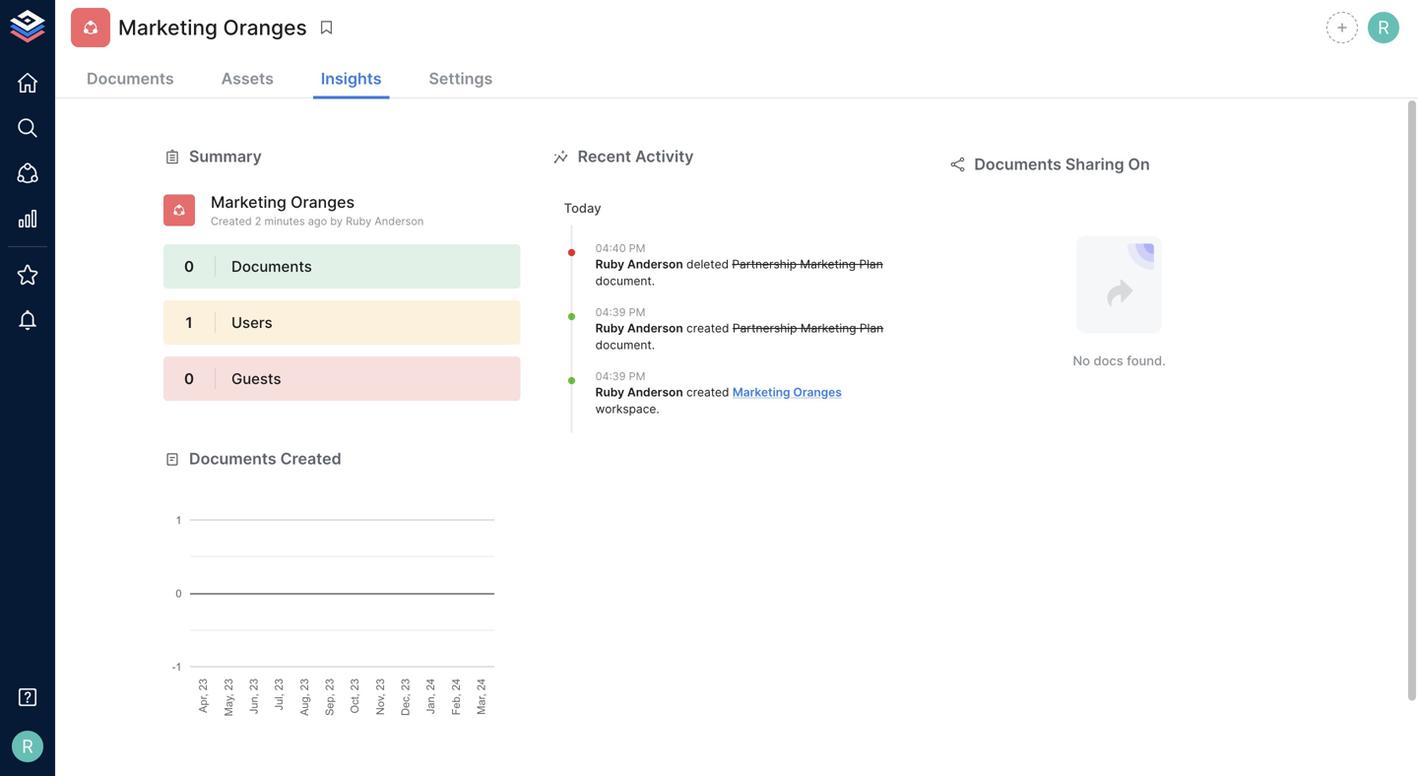 Task type: locate. For each thing, give the bounding box(es) containing it.
3 pm from the top
[[629, 370, 646, 383]]

ruby inside "04:39 pm ruby anderson created marketing oranges workspace ."
[[596, 385, 625, 400]]

oranges
[[223, 15, 307, 40], [291, 193, 355, 212], [794, 385, 842, 400]]

recent
[[578, 147, 632, 166]]

r button
[[1366, 9, 1403, 46], [6, 725, 49, 769]]

oranges for marketing oranges
[[223, 15, 307, 40]]

ruby inside 04:40 pm ruby anderson deleted partnership marketing plan document .
[[596, 257, 625, 271]]

1 partnership from the top
[[733, 257, 797, 271]]

pm inside 04:40 pm ruby anderson deleted partnership marketing plan document .
[[629, 242, 646, 255]]

anderson inside 04:39 pm ruby anderson created partnership marketing plan document .
[[628, 321, 683, 336]]

04:39 up workspace
[[596, 370, 626, 383]]

plan inside 04:40 pm ruby anderson deleted partnership marketing plan document .
[[860, 257, 884, 271]]

marketing oranges
[[118, 15, 307, 40]]

1 vertical spatial document
[[596, 338, 652, 352]]

documents down guests
[[189, 450, 277, 469]]

pm inside 04:39 pm ruby anderson created partnership marketing plan document .
[[629, 306, 646, 319]]

documents left sharing
[[975, 155, 1062, 174]]

. inside "04:39 pm ruby anderson created marketing oranges workspace ."
[[657, 402, 660, 416]]

04:39 inside 04:39 pm ruby anderson created partnership marketing plan document .
[[596, 306, 626, 319]]

document for deleted
[[596, 274, 652, 288]]

marketing oranges link
[[733, 385, 842, 400]]

1 pm from the top
[[629, 242, 646, 255]]

1 vertical spatial created
[[687, 385, 730, 400]]

anderson inside "04:39 pm ruby anderson created marketing oranges workspace ."
[[628, 385, 683, 400]]

1 vertical spatial 0
[[184, 370, 194, 388]]

0 vertical spatial 04:39
[[596, 306, 626, 319]]

. for deleted
[[652, 274, 655, 288]]

created down 04:39 pm ruby anderson created partnership marketing plan document .
[[687, 385, 730, 400]]

2 0 from the top
[[184, 370, 194, 388]]

oranges inside marketing oranges created 2 minutes ago by ruby anderson
[[291, 193, 355, 212]]

plan
[[860, 257, 884, 271], [860, 321, 884, 336]]

settings
[[429, 69, 493, 88]]

created down guests
[[280, 450, 342, 469]]

0 vertical spatial .
[[652, 274, 655, 288]]

1 vertical spatial .
[[652, 338, 655, 352]]

2 created from the top
[[687, 385, 730, 400]]

document up workspace
[[596, 338, 652, 352]]

r
[[1379, 17, 1390, 38], [22, 736, 33, 758]]

ruby for 04:39 pm ruby anderson created marketing oranges workspace .
[[596, 385, 625, 400]]

2 pm from the top
[[629, 306, 646, 319]]

1 vertical spatial 04:39
[[596, 370, 626, 383]]

04:39
[[596, 306, 626, 319], [596, 370, 626, 383]]

pm for 04:40 pm ruby anderson deleted partnership marketing plan document .
[[629, 242, 646, 255]]

1 plan from the top
[[860, 257, 884, 271]]

oranges inside "04:39 pm ruby anderson created marketing oranges workspace ."
[[794, 385, 842, 400]]

2 vertical spatial .
[[657, 402, 660, 416]]

anderson
[[375, 215, 424, 227], [628, 257, 683, 271], [628, 321, 683, 336], [628, 385, 683, 400]]

1 vertical spatial oranges
[[291, 193, 355, 212]]

created for partnership
[[687, 321, 730, 336]]

1 04:39 from the top
[[596, 306, 626, 319]]

1 document from the top
[[596, 274, 652, 288]]

2 04:39 from the top
[[596, 370, 626, 383]]

ruby inside marketing oranges created 2 minutes ago by ruby anderson
[[346, 215, 372, 227]]

pm for 04:39 pm ruby anderson created partnership marketing plan document .
[[629, 306, 646, 319]]

04:39 pm ruby anderson created partnership marketing plan document .
[[596, 306, 884, 352]]

. for created
[[652, 338, 655, 352]]

today
[[564, 200, 602, 216]]

r for the left r button
[[22, 736, 33, 758]]

0 vertical spatial created
[[687, 321, 730, 336]]

ruby
[[346, 215, 372, 227], [596, 257, 625, 271], [596, 321, 625, 336], [596, 385, 625, 400]]

04:39 for workspace
[[596, 370, 626, 383]]

anderson inside marketing oranges created 2 minutes ago by ruby anderson
[[375, 215, 424, 227]]

0 vertical spatial document
[[596, 274, 652, 288]]

partnership inside 04:40 pm ruby anderson deleted partnership marketing plan document .
[[733, 257, 797, 271]]

plan for deleted
[[860, 257, 884, 271]]

assets
[[221, 69, 274, 88]]

0 vertical spatial oranges
[[223, 15, 307, 40]]

anderson inside 04:40 pm ruby anderson deleted partnership marketing plan document .
[[628, 257, 683, 271]]

. inside 04:40 pm ruby anderson deleted partnership marketing plan document .
[[652, 274, 655, 288]]

partnership for created
[[733, 321, 798, 336]]

04:39 inside "04:39 pm ruby anderson created marketing oranges workspace ."
[[596, 370, 626, 383]]

0
[[184, 258, 194, 276], [184, 370, 194, 388]]

0 vertical spatial plan
[[860, 257, 884, 271]]

1 horizontal spatial created
[[280, 450, 342, 469]]

documents for documents created
[[189, 450, 277, 469]]

no docs found.
[[1074, 353, 1167, 368]]

insights link
[[313, 61, 390, 99]]

partnership right deleted
[[733, 257, 797, 271]]

0 for documents
[[184, 258, 194, 276]]

pm
[[629, 242, 646, 255], [629, 306, 646, 319], [629, 370, 646, 383]]

partnership
[[733, 257, 797, 271], [733, 321, 798, 336]]

2 vertical spatial oranges
[[794, 385, 842, 400]]

ruby for 04:39 pm ruby anderson created partnership marketing plan document .
[[596, 321, 625, 336]]

04:39 down the 04:40
[[596, 306, 626, 319]]

plan for created
[[860, 321, 884, 336]]

0 vertical spatial created
[[211, 215, 252, 227]]

0 horizontal spatial created
[[211, 215, 252, 227]]

oranges for marketing oranges created 2 minutes ago by ruby anderson
[[291, 193, 355, 212]]

marketing inside "04:39 pm ruby anderson created marketing oranges workspace ."
[[733, 385, 791, 400]]

2
[[255, 215, 262, 227]]

document
[[596, 274, 652, 288], [596, 338, 652, 352]]

anderson for 04:40 pm ruby anderson deleted partnership marketing plan document .
[[628, 257, 683, 271]]

0 vertical spatial 0
[[184, 258, 194, 276]]

document inside 04:39 pm ruby anderson created partnership marketing plan document .
[[596, 338, 652, 352]]

partnership up marketing oranges "link" at the right of the page
[[733, 321, 798, 336]]

ruby inside 04:39 pm ruby anderson created partnership marketing plan document .
[[596, 321, 625, 336]]

no
[[1074, 353, 1091, 368]]

2 partnership from the top
[[733, 321, 798, 336]]

created left 2
[[211, 215, 252, 227]]

created inside "04:39 pm ruby anderson created marketing oranges workspace ."
[[687, 385, 730, 400]]

documents for documents link
[[87, 69, 174, 88]]

plan inside 04:39 pm ruby anderson created partnership marketing plan document .
[[860, 321, 884, 336]]

documents link
[[79, 61, 182, 99]]

documents down marketing oranges
[[87, 69, 174, 88]]

1 vertical spatial pm
[[629, 306, 646, 319]]

0 vertical spatial r
[[1379, 17, 1390, 38]]

1 horizontal spatial r
[[1379, 17, 1390, 38]]

created inside 04:39 pm ruby anderson created partnership marketing plan document .
[[687, 321, 730, 336]]

0 down 1
[[184, 370, 194, 388]]

pm inside "04:39 pm ruby anderson created marketing oranges workspace ."
[[629, 370, 646, 383]]

2 vertical spatial pm
[[629, 370, 646, 383]]

users
[[232, 314, 273, 332]]

0 vertical spatial pm
[[629, 242, 646, 255]]

recent activity
[[578, 147, 694, 166]]

1 vertical spatial created
[[280, 450, 342, 469]]

marketing
[[118, 15, 218, 40], [211, 193, 287, 212], [801, 257, 856, 271], [801, 321, 857, 336], [733, 385, 791, 400]]

1 horizontal spatial r button
[[1366, 9, 1403, 46]]

created down deleted
[[687, 321, 730, 336]]

. inside 04:39 pm ruby anderson created partnership marketing plan document .
[[652, 338, 655, 352]]

created for marketing
[[687, 385, 730, 400]]

pm for 04:39 pm ruby anderson created marketing oranges workspace .
[[629, 370, 646, 383]]

created
[[687, 321, 730, 336], [687, 385, 730, 400]]

partnership for deleted
[[733, 257, 797, 271]]

document for created
[[596, 338, 652, 352]]

0 vertical spatial partnership
[[733, 257, 797, 271]]

0 up 1
[[184, 258, 194, 276]]

.
[[652, 274, 655, 288], [652, 338, 655, 352], [657, 402, 660, 416]]

0 horizontal spatial r
[[22, 736, 33, 758]]

document down the 04:40
[[596, 274, 652, 288]]

partnership inside 04:39 pm ruby anderson created partnership marketing plan document .
[[733, 321, 798, 336]]

1 vertical spatial partnership
[[733, 321, 798, 336]]

2 plan from the top
[[860, 321, 884, 336]]

1 vertical spatial plan
[[860, 321, 884, 336]]

anderson for 04:39 pm ruby anderson created partnership marketing plan document .
[[628, 321, 683, 336]]

1 created from the top
[[687, 321, 730, 336]]

2 document from the top
[[596, 338, 652, 352]]

1 vertical spatial r button
[[6, 725, 49, 769]]

documents
[[87, 69, 174, 88], [975, 155, 1062, 174], [232, 258, 312, 276], [189, 450, 277, 469]]

0 vertical spatial r button
[[1366, 9, 1403, 46]]

1 vertical spatial r
[[22, 736, 33, 758]]

created
[[211, 215, 252, 227], [280, 450, 342, 469]]

document inside 04:40 pm ruby anderson deleted partnership marketing plan document .
[[596, 274, 652, 288]]

marketing inside 04:40 pm ruby anderson deleted partnership marketing plan document .
[[801, 257, 856, 271]]

1 0 from the top
[[184, 258, 194, 276]]



Task type: describe. For each thing, give the bounding box(es) containing it.
workspace
[[596, 402, 657, 416]]

guests
[[232, 370, 281, 388]]

deleted
[[687, 257, 729, 271]]

04:39 pm ruby anderson created marketing oranges workspace .
[[596, 370, 842, 416]]

anderson for 04:39 pm ruby anderson created marketing oranges workspace .
[[628, 385, 683, 400]]

ago
[[308, 215, 327, 227]]

ruby for 04:40 pm ruby anderson deleted partnership marketing plan document .
[[596, 257, 625, 271]]

minutes
[[265, 215, 305, 227]]

found.
[[1127, 353, 1167, 368]]

summary
[[189, 147, 262, 166]]

insights
[[321, 69, 382, 88]]

a chart. element
[[164, 471, 521, 717]]

settings link
[[421, 61, 501, 99]]

marketing inside marketing oranges created 2 minutes ago by ruby anderson
[[211, 193, 287, 212]]

04:39 for document
[[596, 306, 626, 319]]

by
[[330, 215, 343, 227]]

1
[[186, 314, 193, 332]]

on
[[1129, 155, 1151, 174]]

assets link
[[213, 61, 282, 99]]

documents for documents sharing on
[[975, 155, 1062, 174]]

marketing oranges created 2 minutes ago by ruby anderson
[[211, 193, 424, 227]]

0 horizontal spatial r button
[[6, 725, 49, 769]]

0 for guests
[[184, 370, 194, 388]]

a chart. image
[[164, 471, 521, 717]]

documents down the minutes
[[232, 258, 312, 276]]

docs
[[1094, 353, 1124, 368]]

04:40 pm ruby anderson deleted partnership marketing plan document .
[[596, 242, 884, 288]]

created inside marketing oranges created 2 minutes ago by ruby anderson
[[211, 215, 252, 227]]

marketing inside 04:39 pm ruby anderson created partnership marketing plan document .
[[801, 321, 857, 336]]

documents sharing on
[[975, 155, 1151, 174]]

documents created
[[189, 450, 342, 469]]

r for the right r button
[[1379, 17, 1390, 38]]

04:40
[[596, 242, 626, 255]]

activity
[[636, 147, 694, 166]]

sharing
[[1066, 155, 1125, 174]]

bookmark image
[[318, 19, 336, 36]]



Task type: vqa. For each thing, say whether or not it's contained in the screenshot.


